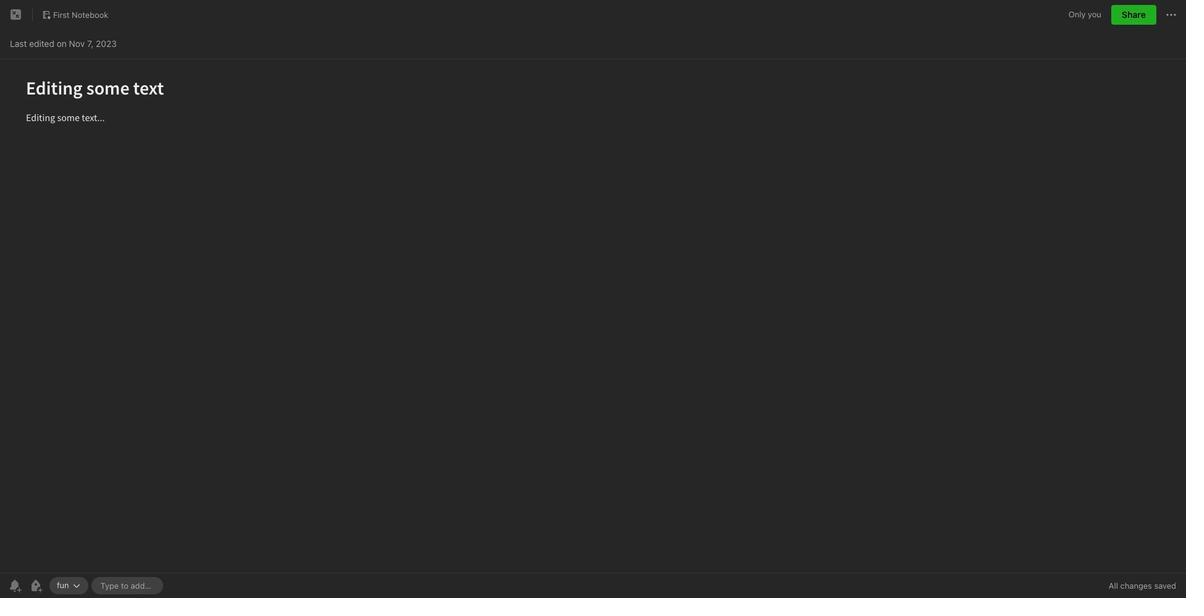 Task type: vqa. For each thing, say whether or not it's contained in the screenshot.
All
yes



Task type: describe. For each thing, give the bounding box(es) containing it.
share button
[[1112, 5, 1157, 25]]

last edited on nov 7, 2023
[[10, 38, 117, 49]]

share
[[1122, 9, 1146, 20]]

note window element
[[0, 0, 1186, 598]]

only
[[1069, 9, 1086, 19]]

collapse note image
[[9, 7, 23, 22]]

notebook
[[72, 10, 108, 20]]

add a reminder image
[[7, 578, 22, 593]]

on
[[57, 38, 67, 49]]

all changes saved
[[1109, 581, 1177, 591]]

all
[[1109, 581, 1118, 591]]

2023
[[96, 38, 117, 49]]

more actions image
[[1164, 7, 1179, 22]]

More actions field
[[1164, 5, 1179, 25]]

edited
[[29, 38, 54, 49]]



Task type: locate. For each thing, give the bounding box(es) containing it.
7,
[[87, 38, 93, 49]]

Add tag field
[[99, 580, 155, 591]]

add tag image
[[28, 578, 43, 593]]

last
[[10, 38, 27, 49]]

fun button
[[49, 577, 88, 594]]

saved
[[1155, 581, 1177, 591]]

nov
[[69, 38, 85, 49]]

first
[[53, 10, 70, 20]]

only you
[[1069, 9, 1102, 19]]

changes
[[1121, 581, 1152, 591]]

fun
[[57, 580, 69, 590]]

Note Editor text field
[[0, 59, 1186, 573]]

you
[[1088, 9, 1102, 19]]

first notebook button
[[38, 6, 113, 23]]

first notebook
[[53, 10, 108, 20]]

fun Tag actions field
[[69, 581, 81, 591]]



